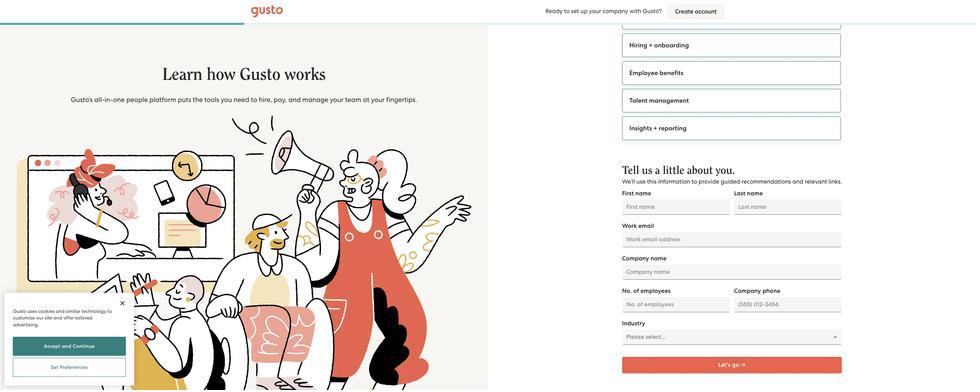Task type: vqa. For each thing, say whether or not it's contained in the screenshot.
Gusto within the "Gusto uses cookies and similar technology to customize our site and offer tailored advertising."
yes



Task type: locate. For each thing, give the bounding box(es) containing it.
up
[[581, 8, 588, 15]]

name for company name
[[651, 255, 667, 262]]

tell
[[623, 165, 640, 176]]

set
[[51, 365, 59, 371]]

to right the technology
[[108, 309, 112, 314]]

happy employers using hr operating systems image
[[0, 116, 488, 390]]

insights
[[630, 125, 652, 132]]

advertising.
[[13, 322, 39, 328]]

need
[[234, 96, 249, 104]]

and left relevant
[[793, 178, 804, 185]]

0 vertical spatial +
[[646, 14, 649, 21]]

uses
[[27, 309, 37, 314]]

+ for time
[[646, 14, 649, 21]]

No. of employees field
[[623, 297, 731, 313]]

time + attendance
[[630, 14, 685, 21]]

all-
[[94, 96, 105, 104]]

and
[[289, 96, 301, 104], [793, 178, 804, 185], [56, 309, 65, 314], [53, 315, 62, 321], [62, 344, 71, 349]]

company for company phone
[[735, 288, 762, 295]]

last name
[[735, 190, 763, 197]]

company up of
[[623, 255, 650, 262]]

hiring + onboarding
[[630, 42, 689, 49]]

hiring
[[630, 42, 648, 49]]

and inside tell us a little about you. we'll use this information to provide guided recommendations and relevant links.
[[793, 178, 804, 185]]

team
[[345, 96, 362, 104]]

Last name text field
[[735, 200, 843, 215]]

gusto's
[[71, 96, 93, 104]]

to
[[565, 8, 570, 15], [251, 96, 257, 104], [692, 178, 698, 185], [108, 309, 112, 314]]

company
[[603, 8, 629, 15]]

company
[[623, 255, 650, 262], [735, 288, 762, 295]]

no.
[[623, 288, 632, 295]]

and right accept
[[62, 344, 71, 349]]

to down about
[[692, 178, 698, 185]]

gusto up customize
[[13, 309, 26, 314]]

set preferences
[[51, 365, 88, 371]]

tell us a little about you. we'll use this information to provide guided recommendations and relevant links.
[[623, 165, 843, 185]]

1 vertical spatial +
[[649, 42, 653, 49]]

your right up
[[590, 8, 602, 15]]

your left team
[[330, 96, 344, 104]]

name down use
[[636, 190, 652, 197]]

one
[[113, 96, 125, 104]]

First name text field
[[623, 200, 731, 215]]

employees
[[641, 288, 671, 295]]

ready to set up your company with gusto?
[[546, 8, 664, 15]]

customize
[[13, 315, 35, 321]]

preferences
[[60, 365, 88, 371]]

+ right time
[[646, 14, 649, 21]]

0 horizontal spatial company
[[623, 255, 650, 262]]

name
[[636, 190, 652, 197], [748, 190, 763, 197], [651, 255, 667, 262]]

+ right hiring
[[649, 42, 653, 49]]

+
[[646, 14, 649, 21], [649, 42, 653, 49], [654, 125, 658, 132]]

work email
[[623, 223, 654, 230]]

email
[[639, 223, 654, 230]]

0 horizontal spatial gusto
[[13, 309, 26, 314]]

company left phone
[[735, 288, 762, 295]]

online payroll services, hr, and benefits | gusto image
[[251, 5, 283, 18]]

1 vertical spatial company
[[735, 288, 762, 295]]

attendance
[[651, 14, 685, 21]]

0 vertical spatial company
[[623, 255, 650, 262]]

talent management
[[630, 97, 689, 105]]

1 vertical spatial gusto
[[13, 309, 26, 314]]

Work email email field
[[623, 232, 843, 247]]

we'll
[[623, 178, 635, 185]]

1 horizontal spatial gusto
[[240, 66, 281, 83]]

+ right the insights
[[654, 125, 658, 132]]

provide
[[699, 178, 720, 185]]

0 horizontal spatial your
[[330, 96, 344, 104]]

gusto
[[240, 66, 281, 83], [13, 309, 26, 314]]

your
[[590, 8, 602, 15], [330, 96, 344, 104], [371, 96, 385, 104]]

to left hire,
[[251, 96, 257, 104]]

technology
[[82, 309, 106, 314]]

links.
[[829, 178, 843, 185]]

with
[[630, 8, 642, 15]]

let's
[[719, 362, 731, 369]]

name up employees
[[651, 255, 667, 262]]

benefits
[[660, 69, 684, 77]]

the
[[193, 96, 203, 104]]

pay,
[[274, 96, 287, 104]]

name right last
[[748, 190, 763, 197]]

little
[[663, 165, 685, 176]]

and inside button
[[62, 344, 71, 349]]

gusto up hire,
[[240, 66, 281, 83]]

1 horizontal spatial your
[[371, 96, 385, 104]]

to inside tell us a little about you. we'll use this information to provide guided recommendations and relevant links.
[[692, 178, 698, 185]]

offer
[[63, 315, 74, 321]]

fingertips.
[[387, 96, 417, 104]]

set preferences button
[[13, 358, 126, 377]]

your right at
[[371, 96, 385, 104]]

puts
[[178, 96, 191, 104]]

onboarding
[[655, 42, 689, 49]]

2 vertical spatial +
[[654, 125, 658, 132]]

1 horizontal spatial company
[[735, 288, 762, 295]]



Task type: describe. For each thing, give the bounding box(es) containing it.
phone
[[763, 288, 781, 295]]

create account
[[676, 8, 717, 15]]

work
[[623, 223, 637, 230]]

gusto's all-in-one people platform puts the tools you need to hire, pay, and manage your team at your fingertips.
[[71, 96, 417, 104]]

0 vertical spatial gusto
[[240, 66, 281, 83]]

reporting
[[659, 125, 687, 132]]

hire,
[[259, 96, 272, 104]]

no. of employees
[[623, 288, 671, 295]]

gusto uses cookies and similar technology to customize our site and offer tailored advertising.
[[13, 309, 112, 328]]

continue
[[73, 344, 95, 349]]

manage
[[303, 96, 329, 104]]

and right pay,
[[289, 96, 301, 104]]

insights + reporting
[[630, 125, 687, 132]]

similar
[[66, 309, 80, 314]]

company name
[[623, 255, 667, 262]]

recommendations
[[742, 178, 792, 185]]

accept
[[44, 344, 61, 349]]

→
[[741, 362, 746, 369]]

first name
[[623, 190, 652, 197]]

talent
[[630, 97, 648, 105]]

use
[[637, 178, 646, 185]]

time
[[630, 14, 644, 21]]

create account link
[[667, 4, 725, 19]]

ready
[[546, 8, 563, 15]]

set
[[572, 8, 579, 15]]

a
[[656, 165, 661, 176]]

cookies
[[38, 309, 55, 314]]

learn
[[163, 66, 203, 83]]

industry
[[623, 320, 646, 327]]

to left set
[[565, 8, 570, 15]]

works
[[285, 66, 326, 83]]

employee benefits
[[630, 69, 684, 77]]

create
[[676, 8, 694, 15]]

and up offer
[[56, 309, 65, 314]]

information
[[659, 178, 691, 185]]

this
[[648, 178, 657, 185]]

us
[[642, 165, 653, 176]]

accept and continue button
[[13, 337, 126, 356]]

you.
[[716, 165, 736, 176]]

people
[[126, 96, 148, 104]]

at
[[363, 96, 370, 104]]

our
[[36, 315, 44, 321]]

you
[[221, 96, 232, 104]]

employee
[[630, 69, 659, 77]]

gusto inside gusto uses cookies and similar technology to customize our site and offer tailored advertising.
[[13, 309, 26, 314]]

+ for insights
[[654, 125, 658, 132]]

name for first name
[[636, 190, 652, 197]]

go
[[733, 362, 740, 369]]

+ for hiring
[[649, 42, 653, 49]]

account
[[695, 8, 717, 15]]

site
[[45, 315, 52, 321]]

in-
[[105, 96, 113, 104]]

and right site in the bottom of the page
[[53, 315, 62, 321]]

relevant
[[805, 178, 828, 185]]

learn how gusto works
[[163, 66, 326, 83]]

Company name text field
[[623, 265, 843, 280]]

tools
[[205, 96, 219, 104]]

to inside gusto uses cookies and similar technology to customize our site and offer tailored advertising.
[[108, 309, 112, 314]]

let's go →
[[719, 362, 746, 369]]

name for last name
[[748, 190, 763, 197]]

guided
[[721, 178, 741, 185]]

2 horizontal spatial your
[[590, 8, 602, 15]]

accept and continue
[[44, 344, 95, 349]]

tailored
[[75, 315, 93, 321]]

how
[[207, 66, 236, 83]]

company for company name
[[623, 255, 650, 262]]

first
[[623, 190, 634, 197]]

management
[[650, 97, 689, 105]]

of
[[634, 288, 640, 295]]

platform
[[150, 96, 176, 104]]

last
[[735, 190, 746, 197]]

about
[[688, 165, 713, 176]]

Company phone telephone field
[[735, 297, 843, 313]]

company phone
[[735, 288, 781, 295]]

let's go → button
[[623, 357, 843, 374]]

gusto?
[[643, 8, 662, 15]]



